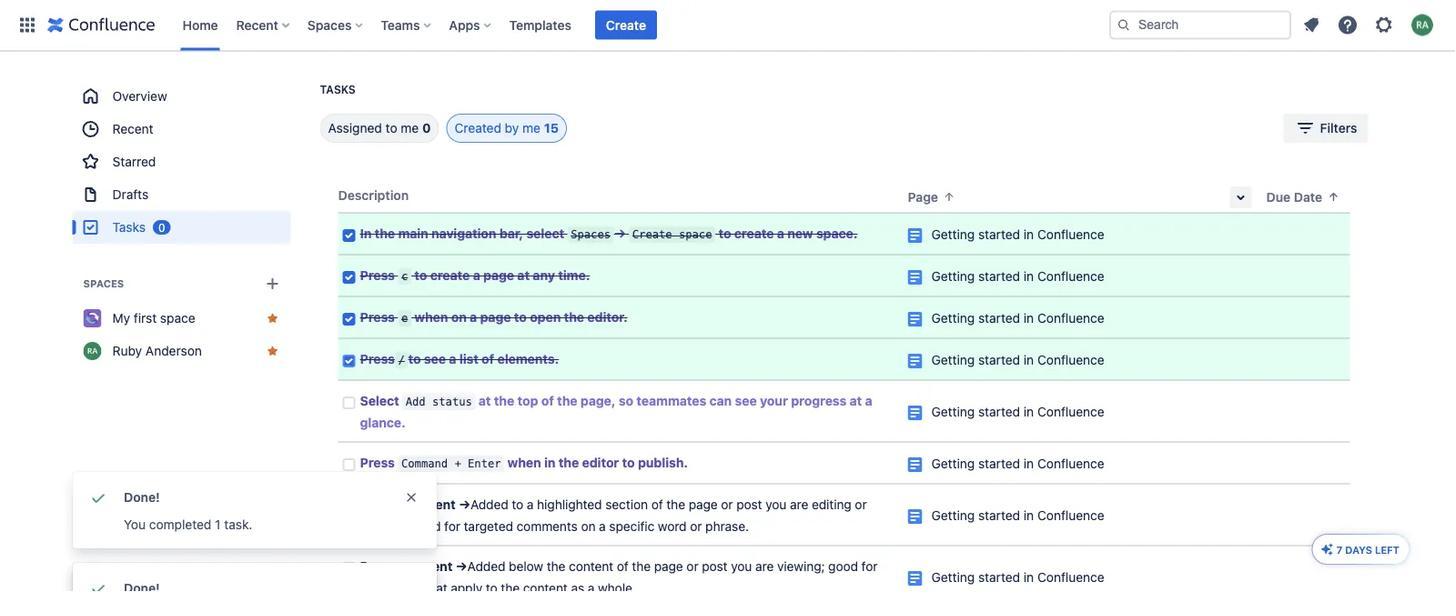 Task type: locate. For each thing, give the bounding box(es) containing it.
or up phrase.
[[721, 497, 733, 512]]

1 horizontal spatial on
[[581, 519, 596, 534]]

1 horizontal spatial me
[[522, 121, 541, 136]]

1 vertical spatial page
[[360, 559, 391, 574]]

1 getting from the top
[[931, 227, 975, 242]]

6 started from the top
[[978, 456, 1020, 471]]

7 page title icon image from the top
[[908, 510, 922, 524]]

ruby
[[112, 344, 142, 359]]

description
[[338, 188, 409, 203]]

success image
[[87, 578, 109, 592], [87, 578, 109, 592]]

on down highlighted
[[581, 519, 596, 534]]

Search field
[[1109, 10, 1291, 40]]

1 vertical spatial when
[[507, 455, 541, 470]]

for
[[444, 519, 460, 534], [861, 559, 878, 574]]

me right assigned
[[401, 121, 419, 136]]

group
[[72, 80, 291, 244]]

1 horizontal spatial 0
[[422, 121, 431, 136]]

7
[[1337, 544, 1343, 556]]

of up whole.
[[617, 559, 629, 574]]

a right the as
[[588, 581, 595, 592]]

post up phrase.
[[736, 497, 762, 512]]

comments down highlighted
[[516, 519, 578, 534]]

0 vertical spatial spaces
[[307, 17, 352, 32]]

1 vertical spatial you
[[731, 559, 752, 574]]

8 page title icon image from the top
[[908, 571, 922, 586]]

press c to create a page at any time.
[[360, 268, 590, 283]]

0 horizontal spatial page
[[360, 559, 391, 574]]

0 horizontal spatial post
[[702, 559, 728, 574]]

1 vertical spatial content
[[523, 581, 568, 592]]

comments down 'page comment →'
[[360, 581, 421, 592]]

4 press from the top
[[360, 455, 395, 470]]

page title icon image for at the top of the page, so teammates can see your progress at a glance.
[[908, 406, 922, 420]]

when right enter
[[507, 455, 541, 470]]

1 vertical spatial 0
[[158, 221, 165, 234]]

notification icon image
[[1300, 14, 1322, 36]]

settings icon image
[[1373, 14, 1395, 36]]

you down phrase.
[[731, 559, 752, 574]]

the right below
[[547, 559, 565, 574]]

space
[[679, 228, 712, 241], [160, 311, 195, 326]]

press e when on a page to open the editor.
[[360, 310, 628, 325]]

3 press from the top
[[360, 352, 395, 367]]

0 horizontal spatial good
[[411, 519, 441, 534]]

1 horizontal spatial space
[[679, 228, 712, 241]]

1 horizontal spatial page
[[908, 190, 938, 205]]

your
[[760, 394, 788, 409]]

1 vertical spatial spaces
[[571, 228, 611, 241]]

confluence
[[1037, 227, 1104, 242], [1037, 269, 1104, 284], [1037, 311, 1104, 326], [1037, 353, 1104, 368], [1037, 404, 1104, 420], [1037, 456, 1104, 471], [1037, 508, 1104, 523], [1037, 570, 1104, 585]]

at right progress
[[850, 394, 862, 409]]

0 horizontal spatial space
[[160, 311, 195, 326]]

at the top of the page, so teammates can see your progress at a glance.
[[360, 394, 875, 430]]

1 confluence from the top
[[1037, 227, 1104, 242]]

1 vertical spatial space
[[160, 311, 195, 326]]

2 getting started in confluence link from the top
[[931, 269, 1104, 284]]

5 confluence from the top
[[1037, 404, 1104, 420]]

or right word
[[690, 519, 702, 534]]

1 horizontal spatial spaces
[[307, 17, 352, 32]]

6 page title icon image from the top
[[908, 458, 922, 472]]

4 page title icon image from the top
[[908, 354, 922, 369]]

of up word
[[651, 497, 663, 512]]

added
[[470, 497, 508, 512], [467, 559, 505, 574]]

getting for when in the editor to publish.
[[931, 456, 975, 471]]

a right progress
[[865, 394, 872, 409]]

0 horizontal spatial at
[[479, 394, 491, 409]]

teams
[[381, 17, 420, 32]]

0 horizontal spatial see
[[424, 352, 446, 367]]

page title icon image for →
[[908, 228, 922, 243]]

1 vertical spatial comment
[[394, 559, 453, 574]]

of inside added below the content of the page or post you are viewing; good for comments that apply to the content as a whole.
[[617, 559, 629, 574]]

tab list
[[298, 114, 567, 143]]

1 vertical spatial for
[[861, 559, 878, 574]]

a down press c to create a page at any time.
[[470, 310, 477, 325]]

unstar this space image for my first space
[[265, 311, 280, 326]]

page inside added below the content of the page or post you are viewing; good for comments that apply to the content as a whole.
[[654, 559, 683, 574]]

comment up "that"
[[394, 559, 453, 574]]

tasks down the drafts
[[112, 220, 146, 235]]

my first space link
[[72, 302, 291, 335]]

6 getting started in confluence link from the top
[[931, 456, 1104, 471]]

editor.
[[587, 310, 628, 325]]

spaces up time.
[[571, 228, 611, 241]]

me right by
[[522, 121, 541, 136]]

7 started from the top
[[978, 508, 1020, 523]]

viewing;
[[360, 519, 408, 534], [777, 559, 825, 574]]

2 started from the top
[[978, 269, 1020, 284]]

0 horizontal spatial me
[[401, 121, 419, 136]]

1 vertical spatial recent
[[112, 121, 153, 137]]

page for page
[[908, 190, 938, 205]]

3 confluence from the top
[[1037, 311, 1104, 326]]

1 vertical spatial are
[[755, 559, 774, 574]]

page,
[[581, 394, 616, 409]]

0 vertical spatial page
[[908, 190, 938, 205]]

assigned to me 0
[[328, 121, 431, 136]]

1 horizontal spatial for
[[861, 559, 878, 574]]

create
[[606, 17, 646, 32], [632, 228, 672, 241]]

page title icon image for to create a page at any time.
[[908, 270, 922, 285]]

6 getting from the top
[[931, 456, 975, 471]]

create link
[[595, 10, 657, 40]]

0 horizontal spatial viewing;
[[360, 519, 408, 534]]

unstar this space image inside the my first space link
[[265, 311, 280, 326]]

to left 'new'
[[718, 226, 731, 241]]

4 getting started in confluence from the top
[[931, 353, 1104, 368]]

1 horizontal spatial see
[[735, 394, 757, 409]]

of
[[482, 352, 494, 367], [541, 394, 554, 409], [651, 497, 663, 512], [617, 559, 629, 574]]

1 vertical spatial good
[[828, 559, 858, 574]]

started for when on a page to open the editor.
[[978, 311, 1020, 326]]

banner
[[0, 0, 1455, 51]]

the left top
[[494, 394, 514, 409]]

create down navigation
[[430, 268, 470, 283]]

good inside added to a highlighted section of the page or post you are editing or viewing; good for targeted comments on a specific word or phrase.
[[411, 519, 441, 534]]

select
[[526, 226, 564, 241]]

below
[[509, 559, 543, 574]]

→ up the targeted
[[459, 497, 470, 512]]

7 confluence from the top
[[1037, 508, 1104, 523]]

spaces inside popup button
[[307, 17, 352, 32]]

5 page title icon image from the top
[[908, 406, 922, 420]]

press left e
[[360, 310, 395, 325]]

on up press / to see a list of elements.
[[451, 310, 467, 325]]

my first space
[[112, 311, 195, 326]]

6 getting started in confluence from the top
[[931, 456, 1104, 471]]

1 vertical spatial create
[[632, 228, 672, 241]]

status
[[432, 395, 472, 409]]

are inside added to a highlighted section of the page or post you are editing or viewing; good for targeted comments on a specific word or phrase.
[[790, 497, 808, 512]]

0 horizontal spatial content
[[523, 581, 568, 592]]

→
[[614, 226, 626, 241], [459, 497, 470, 512], [456, 559, 467, 574]]

4 getting from the top
[[931, 353, 975, 368]]

teammates
[[636, 394, 706, 409]]

editor
[[582, 455, 619, 470]]

in for when on a page to open the editor.
[[1024, 311, 1034, 326]]

select add status
[[360, 394, 472, 409]]

recent up starred
[[112, 121, 153, 137]]

search image
[[1117, 18, 1131, 32]]

to left the open
[[514, 310, 527, 325]]

0 vertical spatial good
[[411, 519, 441, 534]]

my
[[112, 311, 130, 326]]

the left editor
[[559, 455, 579, 470]]

at right status
[[479, 394, 491, 409]]

1 horizontal spatial are
[[790, 497, 808, 512]]

you completed 1 task.
[[124, 517, 252, 532]]

1 horizontal spatial good
[[828, 559, 858, 574]]

1 vertical spatial post
[[702, 559, 728, 574]]

press left c
[[360, 268, 395, 283]]

post down phrase.
[[702, 559, 728, 574]]

ascending sorting icon date image
[[1326, 190, 1341, 204]]

2 confluence from the top
[[1037, 269, 1104, 284]]

0 vertical spatial space
[[679, 228, 712, 241]]

1 horizontal spatial you
[[766, 497, 787, 512]]

1 vertical spatial see
[[735, 394, 757, 409]]

2 getting started in confluence from the top
[[931, 269, 1104, 284]]

or inside added below the content of the page or post you are viewing; good for comments that apply to the content as a whole.
[[687, 559, 698, 574]]

3 page title icon image from the top
[[908, 312, 922, 327]]

unstar this space image
[[265, 311, 280, 326], [265, 344, 280, 359]]

1 horizontal spatial create
[[734, 226, 774, 241]]

confluence image
[[47, 14, 155, 36], [47, 14, 155, 36]]

in for →
[[1024, 227, 1034, 242]]

1 vertical spatial on
[[581, 519, 596, 534]]

viewing; inside added to a highlighted section of the page or post you are editing or viewing; good for targeted comments on a specific word or phrase.
[[360, 519, 408, 534]]

targeted
[[464, 519, 513, 534]]

page down word
[[654, 559, 683, 574]]

2 getting from the top
[[931, 269, 975, 284]]

1 vertical spatial unstar this space image
[[265, 344, 280, 359]]

2 horizontal spatial spaces
[[571, 228, 611, 241]]

1 vertical spatial added
[[467, 559, 505, 574]]

page
[[483, 268, 514, 283], [480, 310, 511, 325], [689, 497, 718, 512], [654, 559, 683, 574]]

0 horizontal spatial are
[[755, 559, 774, 574]]

of right top
[[541, 394, 554, 409]]

2 vertical spatial spaces
[[83, 278, 124, 290]]

1 started from the top
[[978, 227, 1020, 242]]

see right /
[[424, 352, 446, 367]]

added up the targeted
[[470, 497, 508, 512]]

4 getting started in confluence link from the top
[[931, 353, 1104, 368]]

2 me from the left
[[522, 121, 541, 136]]

post inside added to a highlighted section of the page or post you are editing or viewing; good for targeted comments on a specific word or phrase.
[[736, 497, 762, 512]]

comment down command
[[397, 497, 456, 512]]

or down word
[[687, 559, 698, 574]]

tasks
[[320, 83, 356, 96], [112, 220, 146, 235]]

create a space image
[[262, 273, 283, 295]]

are
[[790, 497, 808, 512], [755, 559, 774, 574]]

3 getting started in confluence link from the top
[[931, 311, 1104, 326]]

3 getting from the top
[[931, 311, 975, 326]]

the right the open
[[564, 310, 584, 325]]

1 me from the left
[[401, 121, 419, 136]]

when
[[414, 310, 448, 325], [507, 455, 541, 470]]

see
[[424, 352, 446, 367], [735, 394, 757, 409]]

page comment →
[[360, 559, 467, 574]]

post inside added below the content of the page or post you are viewing; good for comments that apply to the content as a whole.
[[702, 559, 728, 574]]

to up the targeted
[[512, 497, 523, 512]]

the up word
[[666, 497, 685, 512]]

0 down drafts link
[[158, 221, 165, 234]]

0 horizontal spatial you
[[731, 559, 752, 574]]

your profile and preferences image
[[1411, 14, 1433, 36]]

→ right select
[[614, 226, 626, 241]]

spaces right recent dropdown button
[[307, 17, 352, 32]]

0 vertical spatial create
[[734, 226, 774, 241]]

1 unstar this space image from the top
[[265, 311, 280, 326]]

press for see
[[360, 352, 395, 367]]

5 getting started in confluence from the top
[[931, 404, 1104, 420]]

press for enter
[[360, 455, 395, 470]]

0 vertical spatial on
[[451, 310, 467, 325]]

0 vertical spatial when
[[414, 310, 448, 325]]

5 getting from the top
[[931, 404, 975, 420]]

started
[[978, 227, 1020, 242], [978, 269, 1020, 284], [978, 311, 1020, 326], [978, 353, 1020, 368], [978, 404, 1020, 420], [978, 456, 1020, 471], [978, 508, 1020, 523], [978, 570, 1020, 585]]

0 horizontal spatial for
[[444, 519, 460, 534]]

0 horizontal spatial spaces
[[83, 278, 124, 290]]

content
[[569, 559, 613, 574], [523, 581, 568, 592]]

space inside in the main navigation bar, select spaces → create space to create a new space.
[[679, 228, 712, 241]]

7 days left button
[[1313, 535, 1409, 564]]

1 vertical spatial →
[[459, 497, 470, 512]]

0 vertical spatial for
[[444, 519, 460, 534]]

1 page title icon image from the top
[[908, 228, 922, 243]]

when right e
[[414, 310, 448, 325]]

recent right home on the left top of page
[[236, 17, 278, 32]]

comments
[[516, 519, 578, 534], [360, 581, 421, 592]]

0 vertical spatial viewing;
[[360, 519, 408, 534]]

word
[[658, 519, 687, 534]]

getting for →
[[931, 227, 975, 242]]

days
[[1345, 544, 1372, 556]]

phrase.
[[705, 519, 749, 534]]

0 vertical spatial create
[[606, 17, 646, 32]]

2 unstar this space image from the top
[[265, 344, 280, 359]]

spaces up my
[[83, 278, 124, 290]]

5 getting started in confluence link from the top
[[931, 404, 1104, 420]]

content down below
[[523, 581, 568, 592]]

3 started from the top
[[978, 311, 1020, 326]]

4 confluence from the top
[[1037, 353, 1104, 368]]

1 horizontal spatial when
[[507, 455, 541, 470]]

viewing; inside added below the content of the page or post you are viewing; good for comments that apply to the content as a whole.
[[777, 559, 825, 574]]

0 vertical spatial post
[[736, 497, 762, 512]]

0 vertical spatial recent
[[236, 17, 278, 32]]

added up the apply
[[467, 559, 505, 574]]

see right can
[[735, 394, 757, 409]]

0 vertical spatial comment
[[397, 497, 456, 512]]

getting started in confluence for to see a list of elements.
[[931, 353, 1104, 368]]

1 horizontal spatial recent
[[236, 17, 278, 32]]

new
[[787, 226, 813, 241]]

viewing; down editing
[[777, 559, 825, 574]]

of inside added to a highlighted section of the page or post you are editing or viewing; good for targeted comments on a specific word or phrase.
[[651, 497, 663, 512]]

started for when in the editor to publish.
[[978, 456, 1020, 471]]

a inside added below the content of the page or post you are viewing; good for comments that apply to the content as a whole.
[[588, 581, 595, 592]]

0 vertical spatial are
[[790, 497, 808, 512]]

press
[[360, 268, 395, 283], [360, 310, 395, 325], [360, 352, 395, 367], [360, 455, 395, 470]]

unstar this space image inside 'ruby anderson' "link"
[[265, 344, 280, 359]]

create left 'new'
[[734, 226, 774, 241]]

create
[[734, 226, 774, 241], [430, 268, 470, 283]]

to right editor
[[622, 455, 635, 470]]

create inside 'link'
[[606, 17, 646, 32]]

8 started from the top
[[978, 570, 1020, 585]]

0 horizontal spatial tasks
[[112, 220, 146, 235]]

overview
[[112, 89, 167, 104]]

in
[[1024, 227, 1034, 242], [1024, 269, 1034, 284], [1024, 311, 1034, 326], [1024, 353, 1034, 368], [1024, 404, 1034, 420], [544, 455, 555, 470], [1024, 456, 1034, 471], [1024, 508, 1034, 523], [1024, 570, 1034, 585]]

a left list
[[449, 352, 456, 367]]

1 horizontal spatial at
[[517, 268, 530, 283]]

1 vertical spatial viewing;
[[777, 559, 825, 574]]

on inside added to a highlighted section of the page or post you are editing or viewing; good for targeted comments on a specific word or phrase.
[[581, 519, 596, 534]]

you left editing
[[766, 497, 787, 512]]

highlighted
[[537, 497, 602, 512]]

1
[[215, 517, 221, 532]]

inline comment →
[[360, 497, 470, 512]]

getting started in confluence link for to see a list of elements.
[[931, 353, 1104, 368]]

1 horizontal spatial viewing;
[[777, 559, 825, 574]]

you inside added to a highlighted section of the page or post you are editing or viewing; good for targeted comments on a specific word or phrase.
[[766, 497, 787, 512]]

1 press from the top
[[360, 268, 395, 283]]

getting for to create a page at any time.
[[931, 269, 975, 284]]

0 vertical spatial comments
[[516, 519, 578, 534]]

added inside added below the content of the page or post you are viewing; good for comments that apply to the content as a whole.
[[467, 559, 505, 574]]

inline
[[360, 497, 394, 512]]

section
[[605, 497, 648, 512]]

page up phrase.
[[689, 497, 718, 512]]

0 horizontal spatial comments
[[360, 581, 421, 592]]

select
[[360, 394, 399, 409]]

2 page title icon image from the top
[[908, 270, 922, 285]]

1 getting started in confluence link from the top
[[931, 227, 1104, 242]]

0 vertical spatial added
[[470, 497, 508, 512]]

templates
[[509, 17, 571, 32]]

2 press from the top
[[360, 310, 395, 325]]

5 started from the top
[[978, 404, 1020, 420]]

in for to see a list of elements.
[[1024, 353, 1034, 368]]

me
[[401, 121, 419, 136], [522, 121, 541, 136]]

page down inline
[[360, 559, 391, 574]]

4 started from the top
[[978, 353, 1020, 368]]

page left ascending sorting icon page
[[908, 190, 938, 205]]

completed
[[149, 517, 211, 532]]

getting started in confluence link for to create a page at any time.
[[931, 269, 1104, 284]]

getting started in confluence link for when in the editor to publish.
[[931, 456, 1104, 471]]

getting started in confluence for when in the editor to publish.
[[931, 456, 1104, 471]]

1 vertical spatial comments
[[360, 581, 421, 592]]

on
[[451, 310, 467, 325], [581, 519, 596, 534]]

press left /
[[360, 352, 395, 367]]

content up the as
[[569, 559, 613, 574]]

0 left created
[[422, 121, 431, 136]]

1 getting started in confluence from the top
[[931, 227, 1104, 242]]

page title icon image
[[908, 228, 922, 243], [908, 270, 922, 285], [908, 312, 922, 327], [908, 354, 922, 369], [908, 406, 922, 420], [908, 458, 922, 472], [908, 510, 922, 524], [908, 571, 922, 586]]

date
[[1294, 190, 1323, 205]]

getting started in confluence
[[931, 227, 1104, 242], [931, 269, 1104, 284], [931, 311, 1104, 326], [931, 353, 1104, 368], [931, 404, 1104, 420], [931, 456, 1104, 471], [931, 508, 1104, 523], [931, 570, 1104, 585]]

added inside added to a highlighted section of the page or post you are editing or viewing; good for targeted comments on a specific word or phrase.
[[470, 497, 508, 512]]

6 confluence from the top
[[1037, 456, 1104, 471]]

spaces inside in the main navigation bar, select spaces → create space to create a new space.
[[571, 228, 611, 241]]

0 vertical spatial content
[[569, 559, 613, 574]]

filters
[[1320, 121, 1357, 136]]

3 getting started in confluence from the top
[[931, 311, 1104, 326]]

create inside in the main navigation bar, select spaces → create space to create a new space.
[[632, 228, 672, 241]]

→ up the apply
[[456, 559, 467, 574]]

0 vertical spatial you
[[766, 497, 787, 512]]

0 vertical spatial tasks
[[320, 83, 356, 96]]

viewing; down inline
[[360, 519, 408, 534]]

0 vertical spatial unstar this space image
[[265, 311, 280, 326]]

to right assigned
[[386, 121, 397, 136]]

press / to see a list of elements.
[[360, 352, 559, 367]]

started for →
[[978, 227, 1020, 242]]

1 horizontal spatial post
[[736, 497, 762, 512]]

home
[[182, 17, 218, 32]]

to right c
[[414, 268, 427, 283]]

to inside added below the content of the page or post you are viewing; good for comments that apply to the content as a whole.
[[486, 581, 498, 592]]

good down editing
[[828, 559, 858, 574]]

0 vertical spatial 0
[[422, 121, 431, 136]]

+
[[454, 457, 461, 470]]

to right the apply
[[486, 581, 498, 592]]

at left the any
[[517, 268, 530, 283]]

1 horizontal spatial content
[[569, 559, 613, 574]]

in for to create a page at any time.
[[1024, 269, 1034, 284]]

2 vertical spatial →
[[456, 559, 467, 574]]

a
[[777, 226, 784, 241], [473, 268, 480, 283], [470, 310, 477, 325], [449, 352, 456, 367], [865, 394, 872, 409], [527, 497, 534, 512], [599, 519, 606, 534], [588, 581, 595, 592]]

8 getting from the top
[[931, 570, 975, 585]]

1 horizontal spatial comments
[[516, 519, 578, 534]]

press down "glance."
[[360, 455, 395, 470]]

tasks up assigned
[[320, 83, 356, 96]]

confluence for to see a list of elements.
[[1037, 353, 1104, 368]]

good inside added below the content of the page or post you are viewing; good for comments that apply to the content as a whole.
[[828, 559, 858, 574]]

1 vertical spatial tasks
[[112, 220, 146, 235]]

getting started in confluence for to create a page at any time.
[[931, 269, 1104, 284]]

good down inline comment →
[[411, 519, 441, 534]]

0 horizontal spatial create
[[430, 268, 470, 283]]

confluence for to create a page at any time.
[[1037, 269, 1104, 284]]



Task type: vqa. For each thing, say whether or not it's contained in the screenshot.


Task type: describe. For each thing, give the bounding box(es) containing it.
the right 'in'
[[375, 226, 395, 241]]

→ for highlighted
[[459, 497, 470, 512]]

so
[[619, 394, 633, 409]]

glance.
[[360, 415, 406, 430]]

started for to create a page at any time.
[[978, 269, 1020, 284]]

0 horizontal spatial recent
[[112, 121, 153, 137]]

getting for to see a list of elements.
[[931, 353, 975, 368]]

added for inline comment →
[[470, 497, 508, 512]]

added below the content of the page or post you are viewing; good for comments that apply to the content as a whole.
[[360, 559, 881, 592]]

command
[[401, 457, 448, 470]]

the left the page,
[[557, 394, 577, 409]]

started for to see a list of elements.
[[978, 353, 1020, 368]]

ascending sorting icon page image
[[942, 190, 956, 204]]

/
[[398, 354, 405, 367]]

done!
[[124, 490, 160, 505]]

progress
[[791, 394, 846, 409]]

in for when in the editor to publish.
[[1024, 456, 1034, 471]]

can
[[709, 394, 732, 409]]

bar,
[[499, 226, 523, 241]]

→ for content
[[456, 559, 467, 574]]

or right editing
[[855, 497, 867, 512]]

appswitcher icon image
[[16, 14, 38, 36]]

created
[[455, 121, 501, 136]]

getting started in confluence link for →
[[931, 227, 1104, 242]]

page inside added to a highlighted section of the page or post you are editing or viewing; good for targeted comments on a specific word or phrase.
[[689, 497, 718, 512]]

confluence for when in the editor to publish.
[[1037, 456, 1104, 471]]

a down navigation
[[473, 268, 480, 283]]

assigned
[[328, 121, 382, 136]]

spaces button
[[302, 10, 370, 40]]

starred link
[[72, 146, 291, 178]]

8 getting started in confluence from the top
[[931, 570, 1104, 585]]

0 vertical spatial →
[[614, 226, 626, 241]]

anderson
[[146, 344, 202, 359]]

page down press c to create a page at any time.
[[480, 310, 511, 325]]

0 vertical spatial see
[[424, 352, 446, 367]]

in
[[360, 226, 372, 241]]

to inside added to a highlighted section of the page or post you are editing or viewing; good for targeted comments on a specific word or phrase.
[[512, 497, 523, 512]]

getting started in confluence for →
[[931, 227, 1104, 242]]

1 vertical spatial create
[[430, 268, 470, 283]]

tab list containing assigned to me
[[298, 114, 567, 143]]

the up whole.
[[632, 559, 651, 574]]

apply
[[451, 581, 482, 592]]

getting for at the top of the page, so teammates can see your progress at a glance.
[[931, 404, 975, 420]]

to right /
[[408, 352, 421, 367]]

premium icon image
[[1320, 542, 1335, 557]]

8 confluence from the top
[[1037, 570, 1104, 585]]

home link
[[177, 10, 223, 40]]

getting started in confluence for at the top of the page, so teammates can see your progress at a glance.
[[931, 404, 1104, 420]]

templates link
[[504, 10, 577, 40]]

getting started in confluence for when on a page to open the editor.
[[931, 311, 1104, 326]]

you inside added below the content of the page or post you are viewing; good for comments that apply to the content as a whole.
[[731, 559, 752, 574]]

recent button
[[231, 10, 297, 40]]

getting started in confluence link for at the top of the page, so teammates can see your progress at a glance.
[[931, 404, 1104, 420]]

the down below
[[501, 581, 520, 592]]

as
[[571, 581, 584, 592]]

first
[[134, 311, 157, 326]]

teams button
[[375, 10, 438, 40]]

recent link
[[72, 113, 291, 146]]

due
[[1266, 190, 1291, 205]]

specific
[[609, 519, 654, 534]]

recent inside dropdown button
[[236, 17, 278, 32]]

7 days left
[[1337, 544, 1400, 556]]

drafts link
[[72, 178, 291, 211]]

of right list
[[482, 352, 494, 367]]

open
[[530, 310, 561, 325]]

top
[[517, 394, 538, 409]]

left
[[1375, 544, 1400, 556]]

page title icon image for to see a list of elements.
[[908, 354, 922, 369]]

page title icon image for when on a page to open the editor.
[[908, 312, 922, 327]]

banner containing home
[[0, 0, 1455, 51]]

0 horizontal spatial 0
[[158, 221, 165, 234]]

confluence for when on a page to open the editor.
[[1037, 311, 1104, 326]]

press for create
[[360, 268, 395, 283]]

a left 'new'
[[777, 226, 784, 241]]

a left specific
[[599, 519, 606, 534]]

space.
[[816, 226, 858, 241]]

page for page comment →
[[360, 559, 391, 574]]

starred
[[112, 154, 156, 169]]

comments inside added below the content of the page or post you are viewing; good for comments that apply to the content as a whole.
[[360, 581, 421, 592]]

c
[[401, 270, 408, 283]]

ruby anderson link
[[72, 335, 291, 368]]

7 getting from the top
[[931, 508, 975, 523]]

whole.
[[598, 581, 636, 592]]

press command + enter when in the editor to publish.
[[360, 455, 688, 470]]

started for at the top of the page, so teammates can see your progress at a glance.
[[978, 404, 1020, 420]]

main
[[398, 226, 428, 241]]

15
[[544, 121, 559, 136]]

publish.
[[638, 455, 688, 470]]

group containing overview
[[72, 80, 291, 244]]

for inside added below the content of the page or post you are viewing; good for comments that apply to the content as a whole.
[[861, 559, 878, 574]]

list
[[459, 352, 478, 367]]

added for page comment →
[[467, 559, 505, 574]]

drafts
[[112, 187, 148, 202]]

are inside added below the content of the page or post you are viewing; good for comments that apply to the content as a whole.
[[755, 559, 774, 574]]

the inside added to a highlighted section of the page or post you are editing or viewing; good for targeted comments on a specific word or phrase.
[[666, 497, 685, 512]]

for inside added to a highlighted section of the page or post you are editing or viewing; good for targeted comments on a specific word or phrase.
[[444, 519, 460, 534]]

global element
[[11, 0, 1106, 51]]

that
[[424, 581, 447, 592]]

ruby anderson
[[112, 344, 202, 359]]

7 getting started in confluence from the top
[[931, 508, 1104, 523]]

any
[[533, 268, 555, 283]]

due date
[[1266, 190, 1323, 205]]

enter
[[468, 457, 501, 470]]

time.
[[558, 268, 590, 283]]

see inside the at the top of the page, so teammates can see your progress at a glance.
[[735, 394, 757, 409]]

editing
[[812, 497, 852, 512]]

press for on
[[360, 310, 395, 325]]

filters button
[[1284, 114, 1368, 143]]

a left highlighted
[[527, 497, 534, 512]]

a inside the at the top of the page, so teammates can see your progress at a glance.
[[865, 394, 872, 409]]

created by me 15
[[455, 121, 559, 136]]

confluence for →
[[1037, 227, 1104, 242]]

confluence for at the top of the page, so teammates can see your progress at a glance.
[[1037, 404, 1104, 420]]

you
[[124, 517, 146, 532]]

apps button
[[444, 10, 498, 40]]

overview link
[[72, 80, 291, 113]]

me for by
[[522, 121, 541, 136]]

me for to
[[401, 121, 419, 136]]

by
[[505, 121, 519, 136]]

success image
[[87, 487, 109, 509]]

comment for that
[[394, 559, 453, 574]]

help icon image
[[1337, 14, 1359, 36]]

added to a highlighted section of the page or post you are editing or viewing; good for targeted comments on a specific word or phrase.
[[360, 497, 870, 534]]

8 getting started in confluence link from the top
[[931, 570, 1104, 585]]

7 getting started in confluence link from the top
[[931, 508, 1104, 523]]

getting for when on a page to open the editor.
[[931, 311, 975, 326]]

0 horizontal spatial when
[[414, 310, 448, 325]]

of inside the at the top of the page, so teammates can see your progress at a glance.
[[541, 394, 554, 409]]

page up press e when on a page to open the editor.
[[483, 268, 514, 283]]

getting started in confluence link for when on a page to open the editor.
[[931, 311, 1104, 326]]

unstar this space image for ruby anderson
[[265, 344, 280, 359]]

add
[[406, 395, 426, 409]]

2 horizontal spatial at
[[850, 394, 862, 409]]

1 horizontal spatial tasks
[[320, 83, 356, 96]]

dismiss image
[[404, 490, 419, 505]]

in the main navigation bar, select spaces → create space to create a new space.
[[360, 226, 858, 241]]

0 horizontal spatial on
[[451, 310, 467, 325]]

elements.
[[497, 352, 559, 367]]

in for at the top of the page, so teammates can see your progress at a glance.
[[1024, 404, 1034, 420]]

comment for good
[[397, 497, 456, 512]]

navigation
[[431, 226, 496, 241]]

comments inside added to a highlighted section of the page or post you are editing or viewing; good for targeted comments on a specific word or phrase.
[[516, 519, 578, 534]]

page title icon image for when in the editor to publish.
[[908, 458, 922, 472]]

e
[[401, 312, 408, 325]]



